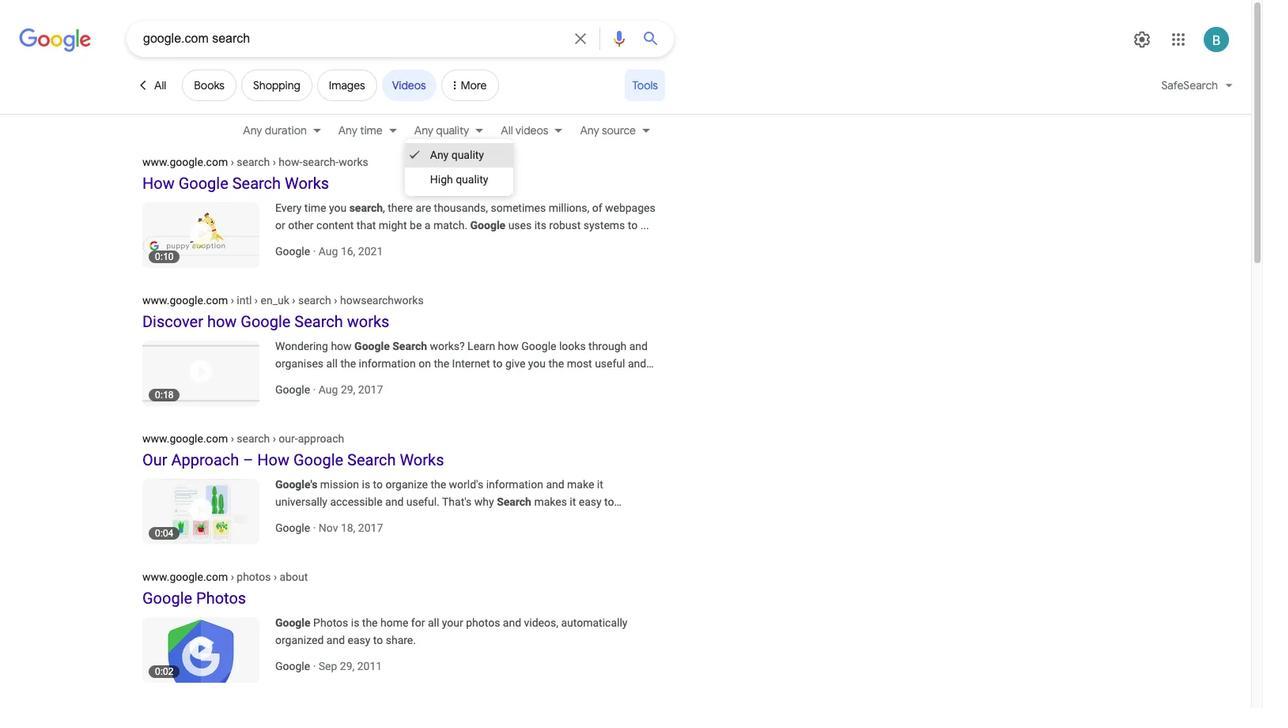 Task type: locate. For each thing, give the bounding box(es) containing it.
time for every
[[305, 202, 326, 214]]

0 vertical spatial works
[[285, 174, 329, 193]]

0 horizontal spatial all
[[326, 358, 338, 370]]

navigation containing any duration
[[0, 119, 1252, 145]]

29,
[[341, 384, 356, 396], [340, 661, 355, 673]]

none text field for –
[[142, 432, 344, 445]]

0 horizontal spatial information
[[359, 358, 416, 370]]

easy inside "makes it easy to discover a broad range ..."
[[579, 496, 602, 509]]

search by voice image
[[610, 29, 629, 48]]

google · aug 29, 2017
[[275, 384, 383, 396]]

organises
[[275, 358, 324, 370]]

0 vertical spatial 2017
[[358, 384, 383, 396]]

all left books link
[[154, 78, 166, 93]]

18,
[[341, 522, 356, 535]]

1 horizontal spatial you
[[528, 358, 546, 370]]

www.google.com
[[142, 156, 228, 169], [142, 294, 228, 307], [142, 433, 228, 445], [142, 571, 228, 584]]

1 vertical spatial works
[[400, 451, 444, 470]]

0 vertical spatial photos
[[196, 589, 246, 608]]

accessible
[[330, 496, 383, 509]]

google up the give
[[522, 340, 557, 353]]

any quality radio item
[[405, 143, 514, 168]]

are
[[416, 202, 431, 214]]

works up organize
[[400, 451, 444, 470]]

photos
[[237, 571, 271, 584], [466, 617, 500, 630]]

1 vertical spatial how
[[257, 451, 290, 470]]

shopping link
[[241, 70, 312, 101]]

none text field for google
[[142, 294, 424, 307]]

search
[[237, 156, 270, 169], [349, 202, 383, 214], [298, 294, 331, 307], [237, 433, 270, 445]]

is inside the mission is to organize the world's information and make it universally accessible and useful. that's why
[[362, 479, 370, 491]]

29, right the sep
[[340, 661, 355, 673]]

0 vertical spatial information
[[359, 358, 416, 370]]

www.google.com up approach
[[142, 433, 228, 445]]

and up google · sep 29, 2011
[[327, 635, 345, 647]]

the
[[341, 358, 356, 370], [434, 358, 450, 370], [549, 358, 564, 370], [431, 479, 446, 491], [362, 617, 378, 630]]

www.google.com inside the › photos › about text box
[[142, 571, 228, 584]]

3 · from the top
[[313, 522, 316, 535]]

any quality up high quality
[[430, 149, 484, 161]]

0 vertical spatial aug
[[319, 245, 338, 258]]

0 vertical spatial all
[[326, 358, 338, 370]]

how down intl
[[207, 313, 237, 332]]

search inside text field
[[237, 156, 270, 169]]

search-
[[303, 156, 339, 169]]

29, down wondering how google search
[[341, 384, 356, 396]]

1 vertical spatial information
[[486, 479, 544, 491]]

all inside dropdown button
[[501, 123, 513, 138]]

0 vertical spatial you
[[329, 202, 347, 214]]

works down seconds)
[[339, 156, 369, 169]]

time down images
[[360, 123, 383, 138]]

0 horizontal spatial photos
[[237, 571, 271, 584]]

en_uk
[[261, 294, 289, 307]]

mission
[[320, 479, 359, 491]]

you up the content
[[329, 202, 347, 214]]

search up that
[[349, 202, 383, 214]]

menu
[[405, 139, 514, 196]]

0:02 link
[[142, 615, 275, 684]]

any up any quality radio item
[[414, 123, 434, 138]]

2011
[[357, 661, 382, 673]]

0 horizontal spatial how
[[207, 313, 237, 332]]

how right wondering
[[331, 340, 352, 353]]

is up accessible
[[362, 479, 370, 491]]

1 none text field from the top
[[142, 294, 424, 307]]

google left uses
[[470, 219, 506, 232]]

0:04
[[155, 529, 174, 540]]

you inside works? learn how google looks through and organises all the information on the internet to give you the most useful and relevant ...
[[528, 358, 546, 370]]

2 vertical spatial quality
[[456, 173, 489, 186]]

1 horizontal spatial how
[[331, 340, 352, 353]]

to up accessible
[[373, 479, 383, 491]]

1 horizontal spatial photos
[[313, 617, 348, 630]]

time inside 'any time' popup button
[[360, 123, 383, 138]]

world's
[[449, 479, 484, 491]]

www.google.com up discover
[[142, 294, 228, 307]]

the up the useful. at left bottom
[[431, 479, 446, 491]]

search up how google search works
[[237, 156, 270, 169]]

all right for on the left
[[428, 617, 439, 630]]

www.google.com up how google search works
[[142, 156, 228, 169]]

2 aug from the top
[[319, 384, 338, 396]]

1 vertical spatial photos
[[313, 617, 348, 630]]

quality up high quality
[[452, 149, 484, 161]]

2 vertical spatial none text field
[[142, 571, 308, 584]]

approach
[[298, 433, 344, 445]]

is
[[362, 479, 370, 491], [351, 617, 360, 630]]

any time
[[338, 123, 383, 138]]

› left intl
[[231, 294, 234, 307]]

1 vertical spatial 2017
[[358, 522, 383, 535]]

1 horizontal spatial all
[[501, 123, 513, 138]]

quality
[[436, 123, 469, 138], [452, 149, 484, 161], [456, 173, 489, 186]]

0 vertical spatial all
[[154, 78, 166, 93]]

navigation
[[0, 119, 1252, 145]]

1 vertical spatial all
[[501, 123, 513, 138]]

quality inside radio item
[[452, 149, 484, 161]]

and left videos,
[[503, 617, 522, 630]]

2 2017 from the top
[[358, 522, 383, 535]]

1 vertical spatial is
[[351, 617, 360, 630]]

all for all videos
[[501, 123, 513, 138]]

1 horizontal spatial time
[[360, 123, 383, 138]]

to right makes
[[605, 496, 614, 509]]

· for how
[[313, 522, 316, 535]]

sometimes
[[491, 202, 546, 214]]

to inside "makes it easy to discover a broad range ..."
[[605, 496, 614, 509]]

all inside works? learn how google looks through and organises all the information on the internet to give you the most useful and relevant ...
[[326, 358, 338, 370]]

google uses its robust systems to ...
[[470, 219, 649, 232]]

quality for high quality link
[[456, 173, 489, 186]]

1 vertical spatial it
[[570, 496, 576, 509]]

the down wondering how google search
[[341, 358, 356, 370]]

0 horizontal spatial works
[[285, 174, 329, 193]]

· left nov
[[313, 522, 316, 535]]

any left source
[[580, 123, 600, 138]]

quality down any quality radio item
[[456, 173, 489, 186]]

through
[[589, 340, 627, 353]]

1 vertical spatial easy
[[348, 635, 371, 647]]

there
[[388, 202, 413, 214]]

any up high
[[430, 149, 449, 161]]

information left on
[[359, 358, 416, 370]]

3 none text field from the top
[[142, 571, 308, 584]]

the left the home
[[362, 617, 378, 630]]

google · aug 16, 2021
[[275, 245, 383, 258]]

works?
[[430, 340, 465, 353]]

› up google photos
[[231, 571, 234, 584]]

any for 'any quality' dropdown button
[[414, 123, 434, 138]]

www.google.com for how
[[142, 156, 228, 169]]

is inside photos is the home for all your photos and videos, automatically organized and easy to share.
[[351, 617, 360, 630]]

books link
[[182, 70, 237, 101]]

every
[[275, 202, 302, 214]]

easy inside photos is the home for all your photos and videos, automatically organized and easy to share.
[[348, 635, 371, 647]]

1 vertical spatial none text field
[[142, 432, 344, 445]]

None text field
[[142, 155, 369, 169]]

it down make
[[570, 496, 576, 509]]

the right on
[[434, 358, 450, 370]]

search up –
[[237, 433, 270, 445]]

2017 for works
[[358, 384, 383, 396]]

a right be on the top
[[425, 219, 431, 232]]

intl
[[237, 294, 252, 307]]

www.google.com for discover
[[142, 294, 228, 307]]

1 vertical spatial photos
[[466, 617, 500, 630]]

2017 right 18,
[[358, 522, 383, 535]]

1 vertical spatial all
[[428, 617, 439, 630]]

1 horizontal spatial it
[[597, 479, 604, 491]]

1 vertical spatial any quality
[[430, 149, 484, 161]]

looks
[[559, 340, 586, 353]]

more
[[461, 78, 487, 93]]

www.google.com up google photos
[[142, 571, 228, 584]]

how for wondering
[[331, 340, 352, 353]]

0 horizontal spatial a
[[320, 514, 326, 526]]

google up 0:10 link
[[179, 174, 228, 193]]

0 horizontal spatial easy
[[348, 635, 371, 647]]

› up approach
[[231, 433, 234, 445]]

time up other
[[305, 202, 326, 214]]

easy
[[579, 496, 602, 509], [348, 635, 371, 647]]

information up why
[[486, 479, 544, 491]]

1 horizontal spatial how
[[257, 451, 290, 470]]

none text field up google photos
[[142, 571, 308, 584]]

› photos › about text field
[[228, 571, 308, 584]]

how down the › search › our-approach text box
[[257, 451, 290, 470]]

1 vertical spatial aug
[[319, 384, 338, 396]]

›
[[231, 156, 234, 169], [273, 156, 276, 169], [231, 294, 234, 307], [255, 294, 258, 307], [292, 294, 296, 307], [334, 294, 337, 307], [231, 433, 234, 445], [273, 433, 276, 445], [231, 571, 234, 584], [274, 571, 277, 584]]

0 vertical spatial easy
[[579, 496, 602, 509]]

google down organises on the bottom
[[275, 384, 310, 396]]

0 vertical spatial photos
[[237, 571, 271, 584]]

0 vertical spatial how
[[142, 174, 175, 193]]

› left howsearchworks
[[334, 294, 337, 307]]

and right through
[[630, 340, 648, 353]]

google down en_uk
[[241, 313, 291, 332]]

2017 down wondering how google search
[[358, 384, 383, 396]]

0 horizontal spatial how
[[142, 174, 175, 193]]

range ...
[[360, 514, 399, 526]]

organize
[[386, 479, 428, 491]]

search up mission at the bottom left of page
[[347, 451, 396, 470]]

1 · from the top
[[313, 245, 316, 258]]

all
[[326, 358, 338, 370], [428, 617, 439, 630]]

for
[[411, 617, 425, 630]]

that
[[357, 219, 376, 232]]

clear image
[[571, 21, 590, 56]]

1 horizontal spatial photos
[[466, 617, 500, 630]]

1 horizontal spatial a
[[425, 219, 431, 232]]

none text field containing www.google.com
[[142, 155, 369, 169]]

thousands,
[[434, 202, 488, 214]]

photos down www.google.com › photos › about
[[196, 589, 246, 608]]

any quality up any quality radio item
[[414, 123, 469, 138]]

to left share.
[[373, 635, 383, 647]]

the inside the mission is to organize the world's information and make it universally accessible and useful. that's why
[[431, 479, 446, 491]]

search
[[232, 174, 281, 193], [295, 313, 343, 332], [393, 340, 427, 353], [347, 451, 396, 470], [497, 496, 532, 509]]

photos right "your"
[[466, 617, 500, 630]]

photos
[[196, 589, 246, 608], [313, 617, 348, 630]]

› search › our-approach text field
[[228, 433, 344, 445]]

tools
[[633, 78, 658, 93]]

to inside works? learn how google looks through and organises all the information on the internet to give you the most useful and relevant ...
[[493, 358, 503, 370]]

internet
[[452, 358, 490, 370]]

works down › search › how-search-works text field
[[285, 174, 329, 193]]

to
[[493, 358, 503, 370], [373, 479, 383, 491], [605, 496, 614, 509], [373, 635, 383, 647]]

photos is the home for all your photos and videos, automatically organized and easy to share.
[[275, 617, 628, 647]]

makes
[[534, 496, 567, 509]]

1 aug from the top
[[319, 245, 338, 258]]

easy down make
[[579, 496, 602, 509]]

search up on
[[393, 340, 427, 353]]

1 horizontal spatial easy
[[579, 496, 602, 509]]

you
[[329, 202, 347, 214], [528, 358, 546, 370]]

2 horizontal spatial how
[[498, 340, 519, 353]]

0 vertical spatial 29,
[[341, 384, 356, 396]]

it inside the mission is to organize the world's information and make it universally accessible and useful. that's why
[[597, 479, 604, 491]]

, there are thousands, sometimes millions, of webpages or other content that might be a match.
[[275, 202, 656, 232]]

duration
[[265, 123, 307, 138]]

1 vertical spatial quality
[[452, 149, 484, 161]]

0 vertical spatial it
[[597, 479, 604, 491]]

1 vertical spatial works
[[347, 313, 390, 332]]

› intl › en_uk › search › howsearchworks text field
[[228, 294, 424, 307]]

1 horizontal spatial information
[[486, 479, 544, 491]]

how up 0:10 link
[[142, 174, 175, 193]]

None text field
[[142, 294, 424, 307], [142, 432, 344, 445], [142, 571, 308, 584]]

all videos button
[[492, 122, 571, 139]]

1 vertical spatial time
[[305, 202, 326, 214]]

1 vertical spatial you
[[528, 358, 546, 370]]

none text field up discover how google search works
[[142, 294, 424, 307]]

webpages
[[605, 202, 656, 214]]

might
[[379, 219, 407, 232]]

of
[[592, 202, 603, 214]]

0 vertical spatial any quality
[[414, 123, 469, 138]]

any quality inside radio item
[[430, 149, 484, 161]]

0 horizontal spatial is
[[351, 617, 360, 630]]

2 www.google.com from the top
[[142, 294, 228, 307]]

2017 for google
[[358, 522, 383, 535]]

any time button
[[329, 122, 405, 139]]

www.google.com › search › our-approach
[[142, 433, 344, 445]]

aug down organises on the bottom
[[319, 384, 338, 396]]

· down organises on the bottom
[[313, 384, 316, 396]]

› left our-
[[273, 433, 276, 445]]

0 horizontal spatial it
[[570, 496, 576, 509]]

29, for discover how google search works
[[341, 384, 356, 396]]

you right the give
[[528, 358, 546, 370]]

and
[[630, 340, 648, 353], [628, 358, 647, 370], [546, 479, 565, 491], [385, 496, 404, 509], [503, 617, 522, 630], [327, 635, 345, 647]]

how up the give
[[498, 340, 519, 353]]

· down other
[[313, 245, 316, 258]]

useful.
[[407, 496, 440, 509]]

all down wondering how google search
[[326, 358, 338, 370]]

shopping
[[253, 78, 301, 93]]

None search field
[[0, 20, 674, 57]]

quality inside dropdown button
[[436, 123, 469, 138]]

1 www.google.com from the top
[[142, 156, 228, 169]]

any inside popup button
[[338, 123, 358, 138]]

1 horizontal spatial all
[[428, 617, 439, 630]]

1 vertical spatial a
[[320, 514, 326, 526]]

0 vertical spatial quality
[[436, 123, 469, 138]]

google up organized
[[275, 617, 311, 630]]

3 www.google.com from the top
[[142, 433, 228, 445]]

0 horizontal spatial time
[[305, 202, 326, 214]]

2 · from the top
[[313, 384, 316, 396]]

› right intl
[[255, 294, 258, 307]]

any up www.google.com › search › how-search-works
[[243, 123, 262, 138]]

1 vertical spatial 29,
[[340, 661, 355, 673]]

1 horizontal spatial is
[[362, 479, 370, 491]]

› up how google search works
[[231, 156, 234, 169]]

to left the give
[[493, 358, 503, 370]]

0 vertical spatial is
[[362, 479, 370, 491]]

aug left the 16,
[[319, 245, 338, 258]]

all inside photos is the home for all your photos and videos, automatically organized and easy to share.
[[428, 617, 439, 630]]

any up "search-" in the left of the page
[[338, 123, 358, 138]]

is left the home
[[351, 617, 360, 630]]

quality up any quality radio item
[[436, 123, 469, 138]]

all link
[[127, 70, 177, 101]]

time
[[360, 123, 383, 138], [305, 202, 326, 214]]

home
[[381, 617, 409, 630]]

google image
[[19, 28, 92, 52]]

0 vertical spatial time
[[360, 123, 383, 138]]

tools button
[[625, 70, 665, 101]]

· left the sep
[[313, 661, 316, 673]]

its
[[535, 219, 547, 232]]

0 vertical spatial none text field
[[142, 294, 424, 307]]

google down other
[[275, 245, 310, 258]]

4 www.google.com from the top
[[142, 571, 228, 584]]

0:18 link
[[142, 338, 275, 407]]

every time you search
[[275, 202, 383, 214]]

1 2017 from the top
[[358, 384, 383, 396]]

2 none text field from the top
[[142, 432, 344, 445]]

to ...
[[628, 219, 649, 232]]

0 horizontal spatial all
[[154, 78, 166, 93]]

any inside dropdown button
[[243, 123, 262, 138]]

a
[[425, 219, 431, 232], [320, 514, 326, 526]]

robust
[[549, 219, 581, 232]]

any for any duration dropdown button
[[243, 123, 262, 138]]

photos up organized
[[313, 617, 348, 630]]

a left broad at the bottom of page
[[320, 514, 326, 526]]

· for search
[[313, 384, 316, 396]]

any duration
[[243, 123, 307, 138]]

all left videos at the top left of the page
[[501, 123, 513, 138]]

0 vertical spatial a
[[425, 219, 431, 232]]

4 · from the top
[[313, 661, 316, 673]]

photos left about on the left of the page
[[237, 571, 271, 584]]

easy up the 2011
[[348, 635, 371, 647]]

it inside "makes it easy to discover a broad range ..."
[[570, 496, 576, 509]]

any quality button
[[405, 122, 492, 139]]

seconds)
[[318, 135, 364, 149]]

Search search field
[[143, 30, 565, 50]]



Task type: vqa. For each thing, say whether or not it's contained in the screenshot.
"content"
yes



Task type: describe. For each thing, give the bounding box(es) containing it.
any inside radio item
[[430, 149, 449, 161]]

any source button
[[571, 122, 658, 139]]

google down howsearchworks
[[355, 340, 390, 353]]

the left most
[[549, 358, 564, 370]]

images
[[329, 78, 365, 93]]

0:04 link
[[142, 476, 275, 545]]

wondering
[[275, 340, 328, 353]]

safesearch button
[[1152, 70, 1243, 108]]

any for any source dropdown button on the top of page
[[580, 123, 600, 138]]

google · sep 29, 2011
[[275, 661, 382, 673]]

all for all
[[154, 78, 166, 93]]

mission is to organize the world's information and make it universally accessible and useful. that's why
[[275, 479, 604, 509]]

and right useful
[[628, 358, 647, 370]]

give
[[506, 358, 526, 370]]

search right en_uk
[[298, 294, 331, 307]]

is for our approach – how google search works
[[362, 479, 370, 491]]

high quality link
[[405, 168, 514, 192]]

content
[[317, 219, 354, 232]]

and down organize
[[385, 496, 404, 509]]

discover
[[275, 514, 317, 526]]

useful
[[595, 358, 625, 370]]

automatically
[[561, 617, 628, 630]]

howsearchworks
[[340, 294, 424, 307]]

makes it easy to discover a broad range ...
[[275, 496, 614, 526]]

how for discover
[[207, 313, 237, 332]]

0 horizontal spatial you
[[329, 202, 347, 214]]

google down www.google.com › photos › about
[[142, 589, 192, 608]]

nov
[[319, 522, 338, 535]]

universally
[[275, 496, 328, 509]]

your
[[442, 617, 463, 630]]

information inside works? learn how google looks through and organises all the information on the internet to give you the most useful and relevant ...
[[359, 358, 416, 370]]

make
[[567, 479, 595, 491]]

a inside , there are thousands, sometimes millions, of webpages or other content that might be a match.
[[425, 219, 431, 232]]

approach
[[171, 451, 239, 470]]

to inside the mission is to organize the world's information and make it universally accessible and useful. that's why
[[373, 479, 383, 491]]

about
[[280, 571, 308, 584]]

quality for any quality radio item
[[452, 149, 484, 161]]

is for google photos
[[351, 617, 360, 630]]

0:10 link
[[142, 199, 275, 268]]

discover how google search works
[[142, 313, 390, 332]]

a inside "makes it easy to discover a broad range ..."
[[320, 514, 326, 526]]

information inside the mission is to organize the world's information and make it universally accessible and useful. that's why
[[486, 479, 544, 491]]

0:18
[[155, 390, 174, 401]]

how google search works
[[142, 174, 329, 193]]

· for works
[[313, 245, 316, 258]]

our-
[[279, 433, 298, 445]]

images link
[[317, 70, 377, 101]]

learn
[[468, 340, 495, 353]]

google down organized
[[275, 661, 310, 673]]

broad
[[328, 514, 357, 526]]

videos
[[516, 123, 549, 138]]

source
[[602, 123, 636, 138]]

more filters element
[[461, 78, 487, 93]]

any for 'any time' popup button
[[338, 123, 358, 138]]

www.google.com for google
[[142, 571, 228, 584]]

menu containing any quality
[[405, 139, 514, 196]]

how inside works? learn how google looks through and organises all the information on the internet to give you the most useful and relevant ...
[[498, 340, 519, 353]]

www.google.com › search › how-search-works
[[142, 156, 369, 169]]

aug for search
[[319, 384, 338, 396]]

google's
[[275, 479, 318, 491]]

relevant ...
[[275, 375, 326, 388]]

aug for works
[[319, 245, 338, 258]]

share.
[[386, 635, 416, 647]]

safesearch
[[1162, 78, 1219, 93]]

www.google.com for our
[[142, 433, 228, 445]]

› left how-
[[273, 156, 276, 169]]

search right why
[[497, 496, 532, 509]]

uses
[[509, 219, 532, 232]]

none text field the › intl › en_uk › search › howsearchworks
[[142, 294, 424, 307]]

high quality
[[430, 173, 489, 186]]

on
[[419, 358, 431, 370]]

books
[[194, 78, 225, 93]]

our approach – how google search works
[[142, 451, 444, 470]]

google · nov 18, 2017
[[275, 522, 383, 535]]

videos link
[[382, 70, 436, 101]]

high
[[430, 173, 453, 186]]

none text field the › search › our-approach
[[142, 432, 344, 445]]

any quality inside dropdown button
[[414, 123, 469, 138]]

be
[[410, 219, 422, 232]]

google inside works? learn how google looks through and organises all the information on the internet to give you the most useful and relevant ...
[[522, 340, 557, 353]]

sep
[[319, 661, 337, 673]]

the inside photos is the home for all your photos and videos, automatically organized and easy to share.
[[362, 617, 378, 630]]

or
[[275, 219, 285, 232]]

to inside photos is the home for all your photos and videos, automatically organized and easy to share.
[[373, 635, 383, 647]]

and up makes
[[546, 479, 565, 491]]

google down universally
[[275, 522, 310, 535]]

time for any
[[360, 123, 383, 138]]

www.google.com › intl › en_uk › search › howsearchworks
[[142, 294, 424, 307]]

(0.32 seconds)
[[288, 135, 366, 149]]

discover
[[142, 313, 203, 332]]

29, for google photos
[[340, 661, 355, 673]]

any duration button
[[243, 122, 329, 139]]

how-
[[279, 156, 303, 169]]

search down the › intl › en_uk › search › howsearchworks text field
[[295, 313, 343, 332]]

our
[[142, 451, 167, 470]]

› left about on the left of the page
[[274, 571, 277, 584]]

photos inside photos is the home for all your photos and videos, automatically organized and easy to share.
[[466, 617, 500, 630]]

› right en_uk
[[292, 294, 296, 307]]

1 horizontal spatial works
[[400, 451, 444, 470]]

0 vertical spatial works
[[339, 156, 369, 169]]

wondering how google search
[[275, 340, 427, 353]]

search down www.google.com › search › how-search-works
[[232, 174, 281, 193]]

organized
[[275, 635, 324, 647]]

2021
[[358, 245, 383, 258]]

› search › how-search-works text field
[[228, 156, 369, 169]]

photos inside text box
[[237, 571, 271, 584]]

none text field the › photos › about
[[142, 571, 308, 584]]

google down approach
[[294, 451, 343, 470]]

0 horizontal spatial photos
[[196, 589, 246, 608]]

more button
[[441, 70, 499, 108]]

match.
[[434, 219, 468, 232]]

www.google.com › photos › about
[[142, 571, 308, 584]]

photos inside photos is the home for all your photos and videos, automatically organized and easy to share.
[[313, 617, 348, 630]]

0:02
[[155, 667, 174, 678]]

,
[[383, 202, 385, 214]]

millions,
[[549, 202, 590, 214]]



